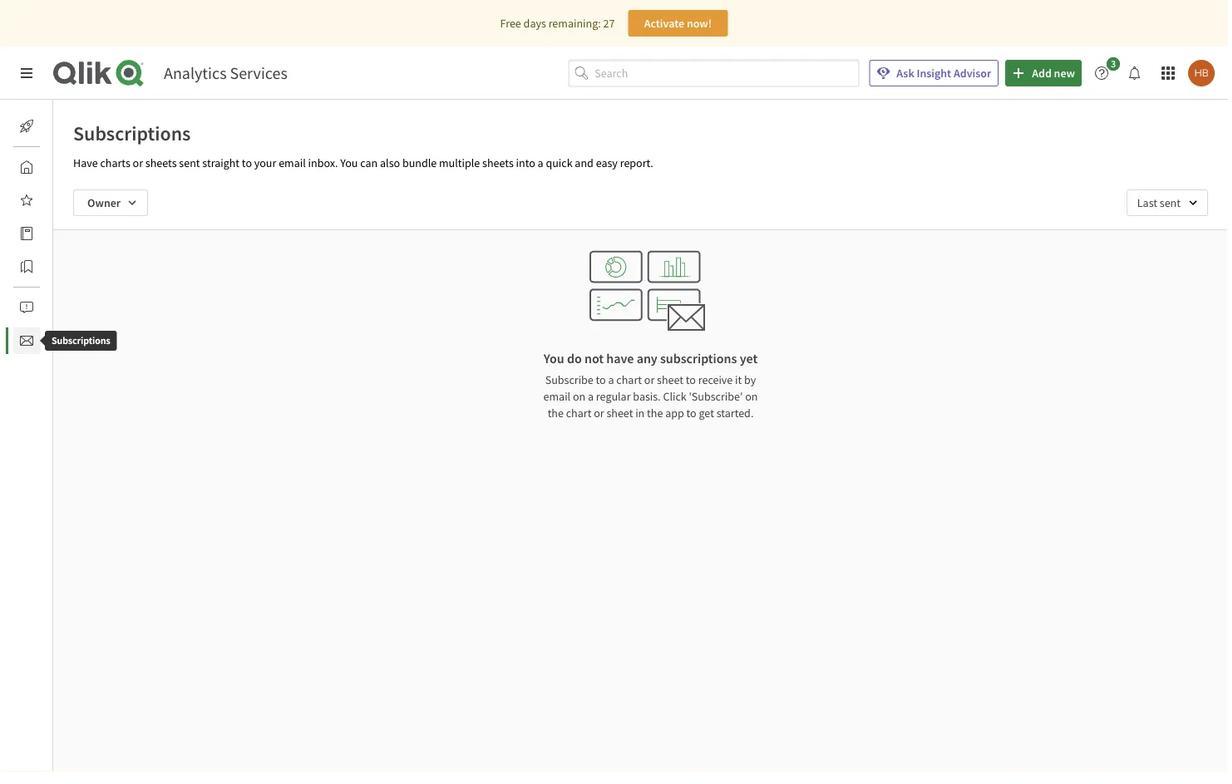 Task type: describe. For each thing, give the bounding box(es) containing it.
inbox.
[[308, 156, 338, 171]]

by
[[745, 373, 756, 388]]

open sidebar menu image
[[20, 67, 33, 80]]

last
[[1138, 195, 1158, 210]]

add new
[[1032, 66, 1076, 81]]

Last sent field
[[1127, 190, 1209, 216]]

free days remaining: 27
[[500, 16, 615, 31]]

get
[[699, 406, 714, 421]]

1 vertical spatial sheet
[[607, 406, 633, 421]]

1 vertical spatial or
[[644, 373, 655, 388]]

activate
[[644, 16, 685, 31]]

click
[[663, 389, 687, 404]]

2 vertical spatial a
[[588, 389, 594, 404]]

favorites image
[[20, 194, 33, 207]]

add
[[1032, 66, 1052, 81]]

catalog link
[[13, 220, 90, 247]]

do
[[567, 350, 582, 367]]

remaining:
[[549, 16, 601, 31]]

quick
[[546, 156, 573, 171]]

howard brown image
[[1189, 60, 1215, 87]]

owner
[[87, 195, 121, 210]]

to left your
[[242, 156, 252, 171]]

add new button
[[1006, 60, 1082, 87]]

to left get
[[687, 406, 697, 421]]

it
[[735, 373, 742, 388]]

multiple
[[439, 156, 480, 171]]

Search text field
[[595, 60, 860, 87]]

3 button
[[1089, 57, 1125, 87]]

activate now!
[[644, 16, 712, 31]]

charts
[[100, 156, 130, 171]]

you do not have any subscriptions yet subscribe to a chart or sheet to receive it by email on a regular basis. click 'subscribe' on the chart or sheet in the app to get started.
[[544, 350, 758, 421]]

subscriptions inside tooltip
[[52, 334, 110, 347]]

ask
[[897, 66, 915, 81]]

home link
[[13, 154, 83, 181]]

subscribe
[[545, 373, 594, 388]]

1 horizontal spatial or
[[594, 406, 604, 421]]

last sent
[[1138, 195, 1181, 210]]

0 vertical spatial sheet
[[657, 373, 684, 388]]

free
[[500, 16, 521, 31]]

yet
[[740, 350, 758, 367]]

1 vertical spatial chart
[[566, 406, 592, 421]]

your
[[254, 156, 276, 171]]

insight
[[917, 66, 952, 81]]

not
[[585, 350, 604, 367]]

navigation pane element
[[0, 106, 90, 361]]

now!
[[687, 16, 712, 31]]

3
[[1111, 57, 1116, 70]]

0 horizontal spatial or
[[133, 156, 143, 171]]

email inside you do not have any subscriptions yet subscribe to a chart or sheet to receive it by email on a regular basis. click 'subscribe' on the chart or sheet in the app to get started.
[[544, 389, 571, 404]]

filters region
[[53, 176, 1229, 230]]

app
[[666, 406, 684, 421]]

to down subscriptions
[[686, 373, 696, 388]]

searchbar element
[[568, 60, 860, 87]]

1 sheets from the left
[[145, 156, 177, 171]]

have
[[73, 156, 98, 171]]



Task type: locate. For each thing, give the bounding box(es) containing it.
0 vertical spatial sent
[[179, 156, 200, 171]]

have charts or sheets sent straight to your email inbox. you can also bundle multiple sheets into a quick and easy report.
[[73, 156, 654, 171]]

a left regular in the bottom of the page
[[588, 389, 594, 404]]

analytics services
[[164, 63, 288, 84]]

0 vertical spatial a
[[538, 156, 544, 171]]

0 horizontal spatial sheet
[[607, 406, 633, 421]]

sheets right charts
[[145, 156, 177, 171]]

0 horizontal spatial a
[[538, 156, 544, 171]]

1 horizontal spatial the
[[647, 406, 663, 421]]

2 horizontal spatial a
[[608, 373, 614, 388]]

sheet down regular in the bottom of the page
[[607, 406, 633, 421]]

any
[[637, 350, 658, 367]]

or up basis.
[[644, 373, 655, 388]]

started.
[[717, 406, 754, 421]]

report.
[[620, 156, 654, 171]]

a up regular in the bottom of the page
[[608, 373, 614, 388]]

you inside you do not have any subscriptions yet subscribe to a chart or sheet to receive it by email on a regular basis. click 'subscribe' on the chart or sheet in the app to get started.
[[544, 350, 565, 367]]

sent left straight
[[179, 156, 200, 171]]

the
[[548, 406, 564, 421], [647, 406, 663, 421]]

0 horizontal spatial chart
[[566, 406, 592, 421]]

1 vertical spatial sent
[[1160, 195, 1181, 210]]

1 horizontal spatial you
[[544, 350, 565, 367]]

0 vertical spatial or
[[133, 156, 143, 171]]

new
[[1054, 66, 1076, 81]]

27
[[603, 16, 615, 31]]

0 vertical spatial chart
[[617, 373, 642, 388]]

0 horizontal spatial the
[[548, 406, 564, 421]]

on down by
[[745, 389, 758, 404]]

on
[[573, 389, 586, 404], [745, 389, 758, 404]]

2 on from the left
[[745, 389, 758, 404]]

0 horizontal spatial sheets
[[145, 156, 177, 171]]

you left can
[[340, 156, 358, 171]]

to
[[242, 156, 252, 171], [596, 373, 606, 388], [686, 373, 696, 388], [687, 406, 697, 421]]

catalog
[[53, 226, 90, 241]]

owner button
[[73, 190, 148, 216]]

1 vertical spatial a
[[608, 373, 614, 388]]

regular
[[596, 389, 631, 404]]

or down regular in the bottom of the page
[[594, 406, 604, 421]]

1 horizontal spatial sent
[[1160, 195, 1181, 210]]

sent right last
[[1160, 195, 1181, 210]]

or
[[133, 156, 143, 171], [644, 373, 655, 388], [594, 406, 604, 421]]

1 on from the left
[[573, 389, 586, 404]]

0 vertical spatial email
[[279, 156, 306, 171]]

email
[[279, 156, 306, 171], [544, 389, 571, 404]]

1 horizontal spatial a
[[588, 389, 594, 404]]

analytics
[[164, 63, 227, 84]]

email down subscribe
[[544, 389, 571, 404]]

1 the from the left
[[548, 406, 564, 421]]

2 the from the left
[[647, 406, 663, 421]]

on down subscribe
[[573, 389, 586, 404]]

services
[[230, 63, 288, 84]]

sheets
[[145, 156, 177, 171], [483, 156, 514, 171]]

or right charts
[[133, 156, 143, 171]]

to up regular in the bottom of the page
[[596, 373, 606, 388]]

analytics services element
[[164, 63, 288, 84]]

ask insight advisor button
[[869, 60, 999, 87]]

chart
[[617, 373, 642, 388], [566, 406, 592, 421]]

subscriptions
[[660, 350, 737, 367]]

the right in
[[647, 406, 663, 421]]

2 horizontal spatial or
[[644, 373, 655, 388]]

1 vertical spatial you
[[544, 350, 565, 367]]

2 vertical spatial or
[[594, 406, 604, 421]]

in
[[636, 406, 645, 421]]

and
[[575, 156, 594, 171]]

0 horizontal spatial you
[[340, 156, 358, 171]]

have
[[607, 350, 634, 367]]

2 sheets from the left
[[483, 156, 514, 171]]

0 horizontal spatial sent
[[179, 156, 200, 171]]

1 horizontal spatial on
[[745, 389, 758, 404]]

sent inside last sent field
[[1160, 195, 1181, 210]]

1 horizontal spatial chart
[[617, 373, 642, 388]]

advisor
[[954, 66, 992, 81]]

basis.
[[633, 389, 661, 404]]

home
[[53, 160, 83, 175]]

chart up regular in the bottom of the page
[[617, 373, 642, 388]]

sheet
[[657, 373, 684, 388], [607, 406, 633, 421]]

you
[[340, 156, 358, 171], [544, 350, 565, 367]]

into
[[516, 156, 536, 171]]

also
[[380, 156, 400, 171]]

days
[[524, 16, 546, 31]]

the down subscribe
[[548, 406, 564, 421]]

a right into
[[538, 156, 544, 171]]

straight
[[202, 156, 240, 171]]

bundle
[[403, 156, 437, 171]]

0 vertical spatial you
[[340, 156, 358, 171]]

a
[[538, 156, 544, 171], [608, 373, 614, 388], [588, 389, 594, 404]]

subscriptions tooltip
[[33, 331, 129, 351]]

subscriptions
[[73, 121, 191, 146], [52, 334, 110, 347]]

receive
[[698, 373, 733, 388]]

1 horizontal spatial sheets
[[483, 156, 514, 171]]

alerts image
[[20, 301, 33, 314]]

can
[[360, 156, 378, 171]]

1 vertical spatial email
[[544, 389, 571, 404]]

chart down subscribe
[[566, 406, 592, 421]]

sheets left into
[[483, 156, 514, 171]]

1 horizontal spatial sheet
[[657, 373, 684, 388]]

1 vertical spatial subscriptions
[[52, 334, 110, 347]]

easy
[[596, 156, 618, 171]]

1 horizontal spatial email
[[544, 389, 571, 404]]

collections image
[[20, 260, 33, 274]]

activate now! link
[[628, 10, 728, 37]]

'subscribe'
[[689, 389, 743, 404]]

0 horizontal spatial on
[[573, 389, 586, 404]]

sent
[[179, 156, 200, 171], [1160, 195, 1181, 210]]

you left do
[[544, 350, 565, 367]]

sheet up the click
[[657, 373, 684, 388]]

0 horizontal spatial email
[[279, 156, 306, 171]]

0 vertical spatial subscriptions
[[73, 121, 191, 146]]

ask insight advisor
[[897, 66, 992, 81]]

email right your
[[279, 156, 306, 171]]



Task type: vqa. For each thing, say whether or not it's contained in the screenshot.
'by'
yes



